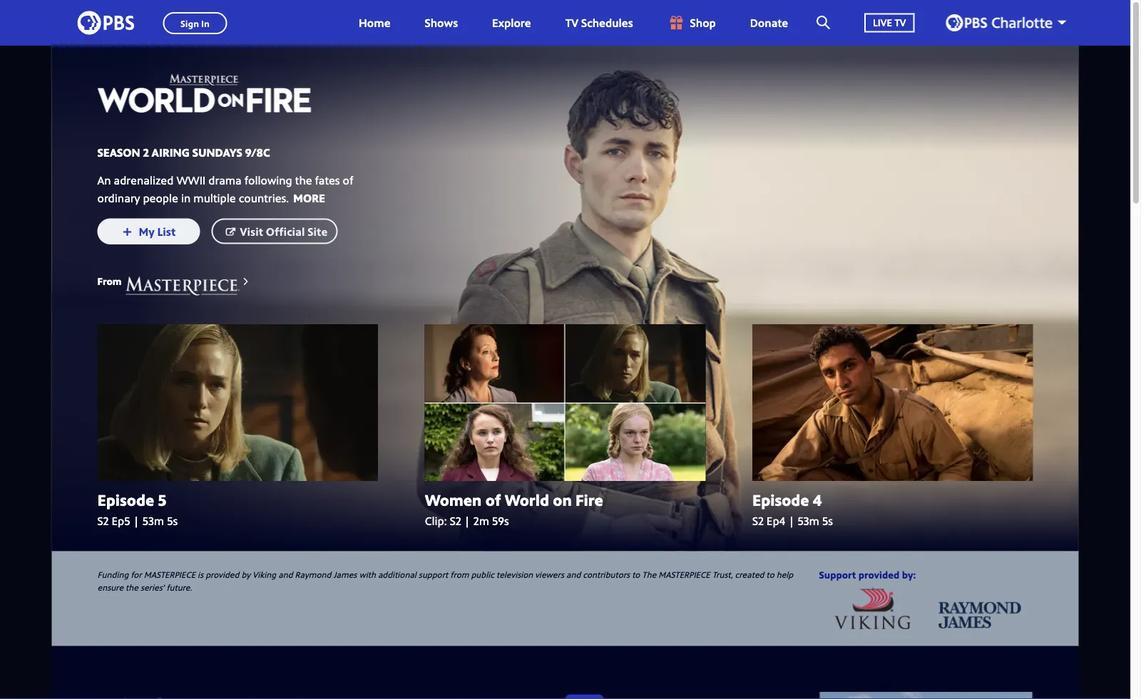 Task type: vqa. For each thing, say whether or not it's contained in the screenshot.
4 at the right bottom of page
yes



Task type: describe. For each thing, give the bounding box(es) containing it.
support provided by:
[[819, 568, 916, 582]]

s2 inside women of world on fire clip: s2 | 2m 59s
[[450, 513, 461, 529]]

explore
[[492, 15, 531, 30]]

schedules
[[581, 15, 633, 30]]

provided inside funding for masterpiece is provided by viking and raymond james with additional support from public television viewers and contributors to the masterpiece trust, created to help ensure the series' future.
[[206, 569, 239, 581]]

additional
[[378, 569, 416, 581]]

multiple
[[193, 190, 236, 205]]

1 horizontal spatial tv
[[895, 16, 906, 29]]

2
[[143, 144, 149, 160]]

explore link
[[478, 0, 545, 46]]

television
[[496, 569, 533, 581]]

episode for episode 4
[[752, 490, 809, 511]]

by
[[241, 569, 250, 581]]

countries.
[[239, 190, 289, 205]]

james
[[333, 569, 357, 581]]

pbs charlotte image
[[946, 14, 1052, 31]]

video thumbnail: world on fire women of world on fire image
[[425, 324, 705, 481]]

for
[[131, 569, 142, 581]]

ep5
[[112, 513, 130, 529]]

episode for episode 5
[[97, 490, 154, 511]]

live tv
[[873, 16, 906, 29]]

airing
[[152, 144, 190, 160]]

from
[[450, 569, 469, 581]]

support
[[819, 568, 856, 582]]

public
[[471, 569, 494, 581]]

future.
[[166, 582, 192, 594]]

1 horizontal spatial provided
[[858, 568, 899, 582]]

contributors
[[583, 569, 630, 581]]

1 to from the left
[[632, 569, 640, 581]]

sundays
[[192, 144, 242, 160]]

shop
[[690, 15, 716, 30]]

live
[[873, 16, 892, 29]]

shows link
[[410, 0, 472, 46]]

clip:
[[425, 513, 447, 529]]

masterpiece image
[[126, 267, 240, 296]]

5s for 4
[[822, 513, 833, 529]]

ep4
[[767, 513, 785, 529]]

raymond james image
[[938, 588, 1021, 629]]

search image
[[817, 16, 830, 29]]

0 horizontal spatial tv
[[565, 15, 578, 30]]

series'
[[140, 582, 164, 594]]

5s for 5
[[167, 513, 178, 529]]

episode 4 s2 ep4 | 53m 5s
[[752, 490, 833, 529]]

2 masterpiece from the left
[[658, 569, 710, 581]]

viking
[[253, 569, 276, 581]]

episode 4 link
[[752, 490, 1033, 511]]

with
[[359, 569, 376, 581]]

wwii
[[176, 172, 206, 187]]

funding for masterpiece is provided by viking and raymond james with additional support from public television viewers and contributors to the masterpiece trust, created to help ensure the series' future.
[[97, 569, 793, 594]]

video thumbnail: world on fire episode 4 image
[[752, 324, 1033, 481]]

ordinary
[[97, 190, 140, 205]]

women
[[425, 490, 482, 511]]

viking image
[[831, 588, 914, 629]]

donate link
[[736, 0, 802, 46]]

is
[[198, 569, 203, 581]]

fire
[[575, 490, 603, 511]]



Task type: locate. For each thing, give the bounding box(es) containing it.
the down for
[[126, 582, 138, 594]]

s2
[[97, 513, 109, 529], [450, 513, 461, 529], [752, 513, 764, 529]]

advertisement region
[[819, 692, 1033, 700]]

1 vertical spatial the
[[126, 582, 138, 594]]

0 horizontal spatial episode
[[97, 490, 154, 511]]

episode inside episode 5 s2 ep5 | 53m 5s
[[97, 490, 154, 511]]

| for episode 4
[[788, 513, 795, 529]]

provided
[[858, 568, 899, 582], [206, 569, 239, 581]]

s2 for episode 5
[[97, 513, 109, 529]]

and right viking at the bottom left
[[278, 569, 293, 581]]

59s
[[492, 513, 509, 529]]

s2 inside episode 5 s2 ep5 | 53m 5s
[[97, 513, 109, 529]]

53m inside episode 5 s2 ep5 | 53m 5s
[[142, 513, 164, 529]]

| right ep5
[[133, 513, 140, 529]]

2 and from the left
[[566, 569, 581, 581]]

1 horizontal spatial of
[[485, 490, 501, 511]]

the inside the "an adrenalized wwii drama following the fates of ordinary people in multiple countries."
[[295, 172, 312, 187]]

1 horizontal spatial 5s
[[822, 513, 833, 529]]

shows
[[425, 15, 458, 30]]

tv schedules link
[[551, 0, 647, 46]]

to left help
[[766, 569, 774, 581]]

help
[[776, 569, 793, 581]]

0 horizontal spatial |
[[133, 513, 140, 529]]

tv schedules
[[565, 15, 633, 30]]

2 horizontal spatial |
[[788, 513, 795, 529]]

| left 2m
[[464, 513, 471, 529]]

2 to from the left
[[766, 569, 774, 581]]

provided right is
[[206, 569, 239, 581]]

video thumbnail: world on fire episode 5 image
[[97, 324, 378, 481]]

0 horizontal spatial 5s
[[167, 513, 178, 529]]

1 and from the left
[[278, 569, 293, 581]]

of
[[343, 172, 353, 187], [485, 490, 501, 511]]

and
[[278, 569, 293, 581], [566, 569, 581, 581]]

5s
[[167, 513, 178, 529], [822, 513, 833, 529]]

2m
[[473, 513, 489, 529]]

2 episode from the left
[[752, 490, 809, 511]]

s2 inside episode 4 s2 ep4 | 53m 5s
[[752, 513, 764, 529]]

53m down 4
[[798, 513, 819, 529]]

1 vertical spatial of
[[485, 490, 501, 511]]

masterpiece
[[144, 569, 195, 581], [658, 569, 710, 581]]

0 horizontal spatial masterpiece
[[144, 569, 195, 581]]

more button
[[289, 189, 329, 207]]

by:
[[902, 568, 916, 582]]

the inside funding for masterpiece is provided by viking and raymond james with additional support from public television viewers and contributors to the masterpiece trust, created to help ensure the series' future.
[[126, 582, 138, 594]]

0 vertical spatial of
[[343, 172, 353, 187]]

1 horizontal spatial episode
[[752, 490, 809, 511]]

donate
[[750, 15, 788, 30]]

following
[[244, 172, 292, 187]]

home
[[359, 15, 390, 30]]

raymond
[[295, 569, 331, 581]]

s2 right clip:
[[450, 513, 461, 529]]

1 horizontal spatial to
[[766, 569, 774, 581]]

tv left schedules
[[565, 15, 578, 30]]

1 horizontal spatial the
[[295, 172, 312, 187]]

tv right live
[[895, 16, 906, 29]]

s2 left ep4
[[752, 513, 764, 529]]

the
[[295, 172, 312, 187], [126, 582, 138, 594]]

live tv link
[[850, 0, 929, 46]]

episode up ep4
[[752, 490, 809, 511]]

episode 5 link
[[97, 490, 378, 511]]

created
[[735, 569, 764, 581]]

support
[[419, 569, 448, 581]]

pbs image
[[77, 7, 134, 39]]

fates
[[315, 172, 340, 187]]

adrenalized
[[114, 172, 174, 187]]

0 horizontal spatial to
[[632, 569, 640, 581]]

and right the viewers
[[566, 569, 581, 581]]

episode up ep5
[[97, 490, 154, 511]]

1 s2 from the left
[[97, 513, 109, 529]]

masterpiece right the the
[[658, 569, 710, 581]]

of inside the "an adrenalized wwii drama following the fates of ordinary people in multiple countries."
[[343, 172, 353, 187]]

53m down '5'
[[142, 513, 164, 529]]

of right fates
[[343, 172, 353, 187]]

more
[[293, 190, 325, 205]]

on
[[553, 490, 572, 511]]

women of world on fire clip: s2 | 2m 59s
[[425, 490, 603, 529]]

to left the the
[[632, 569, 640, 581]]

2 5s from the left
[[822, 513, 833, 529]]

| for episode 5
[[133, 513, 140, 529]]

of up 59s
[[485, 490, 501, 511]]

ensure
[[97, 582, 123, 594]]

of inside women of world on fire clip: s2 | 2m 59s
[[485, 490, 501, 511]]

0 horizontal spatial s2
[[97, 513, 109, 529]]

episode
[[97, 490, 154, 511], [752, 490, 809, 511]]

| inside episode 4 s2 ep4 | 53m 5s
[[788, 513, 795, 529]]

4
[[813, 490, 822, 511]]

the
[[642, 569, 656, 581]]

0 vertical spatial the
[[295, 172, 312, 187]]

2 horizontal spatial s2
[[752, 513, 764, 529]]

home link
[[344, 0, 405, 46]]

episode 5 s2 ep5 | 53m 5s
[[97, 490, 178, 529]]

season 2 airing sundays 9/8c
[[97, 144, 270, 160]]

women of world on fire link
[[425, 490, 705, 511]]

viewers
[[535, 569, 564, 581]]

drama
[[208, 172, 242, 187]]

1 horizontal spatial masterpiece
[[658, 569, 710, 581]]

3 s2 from the left
[[752, 513, 764, 529]]

trust,
[[712, 569, 733, 581]]

an
[[97, 172, 111, 187]]

5s inside episode 4 s2 ep4 | 53m 5s
[[822, 513, 833, 529]]

0 horizontal spatial of
[[343, 172, 353, 187]]

0 horizontal spatial 53m
[[142, 513, 164, 529]]

| inside episode 5 s2 ep5 | 53m 5s
[[133, 513, 140, 529]]

in
[[181, 190, 191, 205]]

3 | from the left
[[788, 513, 795, 529]]

the up more
[[295, 172, 312, 187]]

tv
[[565, 15, 578, 30], [895, 16, 906, 29]]

1 episode from the left
[[97, 490, 154, 511]]

53m for 4
[[798, 513, 819, 529]]

1 5s from the left
[[167, 513, 178, 529]]

2 s2 from the left
[[450, 513, 461, 529]]

2 | from the left
[[464, 513, 471, 529]]

53m
[[142, 513, 164, 529], [798, 513, 819, 529]]

world
[[505, 490, 549, 511]]

funding
[[97, 569, 129, 581]]

53m inside episode 4 s2 ep4 | 53m 5s
[[798, 513, 819, 529]]

5s right ep5
[[167, 513, 178, 529]]

9/8c
[[245, 144, 270, 160]]

1 horizontal spatial 53m
[[798, 513, 819, 529]]

| inside women of world on fire clip: s2 | 2m 59s
[[464, 513, 471, 529]]

an adrenalized wwii drama following the fates of ordinary people in multiple countries.
[[97, 172, 353, 205]]

people
[[143, 190, 178, 205]]

2 53m from the left
[[798, 513, 819, 529]]

s2 for episode 4
[[752, 513, 764, 529]]

1 53m from the left
[[142, 513, 164, 529]]

from
[[97, 275, 122, 288]]

1 masterpiece from the left
[[144, 569, 195, 581]]

0 horizontal spatial the
[[126, 582, 138, 594]]

to
[[632, 569, 640, 581], [766, 569, 774, 581]]

s2 left ep5
[[97, 513, 109, 529]]

shop link
[[653, 0, 730, 46]]

episode inside episode 4 s2 ep4 | 53m 5s
[[752, 490, 809, 511]]

53m for 5
[[142, 513, 164, 529]]

5s right ep4
[[822, 513, 833, 529]]

1 horizontal spatial |
[[464, 513, 471, 529]]

1 | from the left
[[133, 513, 140, 529]]

season
[[97, 144, 140, 160]]

5s inside episode 5 s2 ep5 | 53m 5s
[[167, 513, 178, 529]]

0 horizontal spatial provided
[[206, 569, 239, 581]]

0 horizontal spatial and
[[278, 569, 293, 581]]

world on fire image
[[52, 46, 1079, 623], [97, 68, 311, 122]]

| right ep4
[[788, 513, 795, 529]]

5
[[158, 490, 166, 511]]

1 horizontal spatial and
[[566, 569, 581, 581]]

1 horizontal spatial s2
[[450, 513, 461, 529]]

|
[[133, 513, 140, 529], [464, 513, 471, 529], [788, 513, 795, 529]]

masterpiece up "future."
[[144, 569, 195, 581]]

provided left by:
[[858, 568, 899, 582]]



